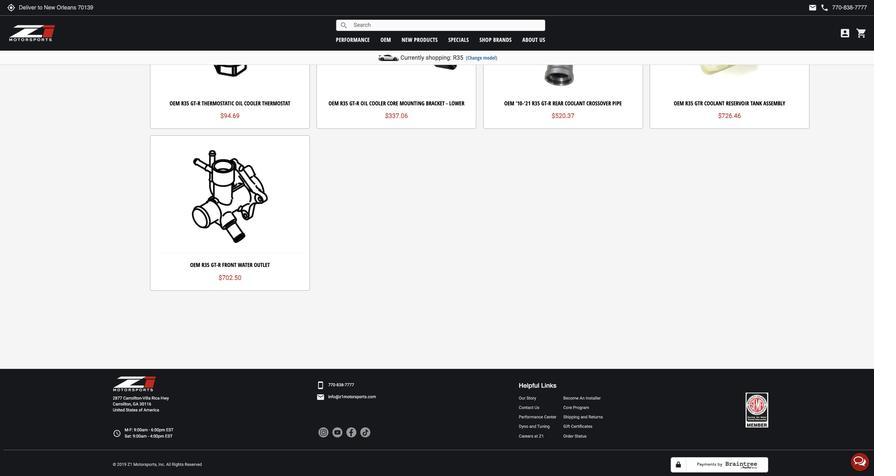 Task type: vqa. For each thing, say whether or not it's contained in the screenshot.


Task type: describe. For each thing, give the bounding box(es) containing it.
currently
[[401, 54, 424, 61]]

email
[[316, 393, 325, 401]]

tuning
[[537, 424, 550, 429]]

oem for oem '10-'21 r35 gt-r rear coolant crossover pipe
[[504, 99, 515, 107]]

rights
[[172, 462, 184, 467]]

838-
[[337, 383, 345, 387]]

at
[[535, 434, 538, 439]]

smartphone
[[316, 381, 325, 389]]

new products
[[402, 36, 438, 43]]

become
[[564, 396, 579, 401]]

tank
[[751, 99, 762, 107]]

r for oem r35 gt-r front water outlet
[[218, 261, 221, 269]]

about
[[523, 36, 538, 43]]

m-
[[125, 428, 129, 433]]

rica
[[152, 396, 160, 401]]

lower
[[449, 99, 465, 107]]

my_location
[[7, 3, 15, 12]]

brands
[[493, 36, 512, 43]]

core program
[[564, 405, 589, 410]]

shopping_cart
[[856, 28, 867, 39]]

bracket
[[426, 99, 445, 107]]

770-838-7777 link
[[328, 382, 354, 388]]

7777
[[345, 383, 354, 387]]

dyno
[[519, 424, 529, 429]]

all
[[166, 462, 171, 467]]

mail link
[[809, 3, 817, 12]]

© 2019 z1 motorsports, inc. all rights reserved
[[113, 462, 202, 467]]

links
[[541, 381, 557, 389]]

$726.46
[[718, 112, 741, 119]]

contact
[[519, 405, 534, 410]]

shipping and returns link
[[564, 414, 603, 420]]

outlet
[[254, 261, 270, 269]]

oem '10-'21 r35 gt-r rear coolant crossover pipe
[[504, 99, 622, 107]]

phone link
[[821, 3, 867, 12]]

gt- for oem r35 gt-r oil cooler core mounting bracket - lower
[[350, 99, 357, 107]]

r35 for oem r35 gtr coolant reservoir tank assembly
[[686, 99, 694, 107]]

oem r35 gt-r front water outlet
[[190, 261, 270, 269]]

shopping:
[[426, 54, 452, 61]]

account_box
[[840, 28, 851, 39]]

order status link
[[564, 433, 603, 439]]

$702.50
[[219, 274, 241, 281]]

about us link
[[523, 36, 545, 43]]

oem link
[[381, 36, 391, 43]]

1 oil from the left
[[236, 99, 243, 107]]

info@z1motorsports.com link
[[328, 394, 376, 400]]

performance
[[336, 36, 370, 43]]

returns
[[589, 415, 603, 420]]

certificates
[[571, 424, 593, 429]]

r35 for oem r35 gt-r oil cooler core mounting bracket - lower
[[340, 99, 348, 107]]

facebook link image
[[346, 427, 357, 438]]

sat:
[[125, 434, 132, 439]]

f:
[[129, 428, 133, 433]]

oem for oem link in the left of the page
[[381, 36, 391, 43]]

ga
[[133, 402, 138, 407]]

Search search field
[[348, 20, 545, 31]]

access_time
[[113, 429, 121, 438]]

mounting
[[400, 99, 425, 107]]

access_time m-f: 9:00am - 6:00pm est sat: 9:00am - 4:00pm est
[[113, 428, 174, 439]]

model)
[[483, 54, 497, 61]]

careers at z1
[[519, 434, 544, 439]]

smartphone 770-838-7777
[[316, 381, 354, 389]]

r35 for oem r35 gt-r thermostatic oil cooler thermostat
[[181, 99, 189, 107]]

z1 for at
[[539, 434, 544, 439]]

of
[[139, 408, 143, 413]]

currently shopping: r35 (change model)
[[401, 54, 497, 61]]

shipping
[[564, 415, 580, 420]]

2 coolant from the left
[[705, 99, 725, 107]]

careers at z1 link
[[519, 433, 557, 439]]

1 vertical spatial -
[[149, 428, 150, 433]]

(change model) link
[[466, 54, 497, 61]]

0 horizontal spatial core
[[387, 99, 398, 107]]

an
[[580, 396, 585, 401]]

contact us link
[[519, 405, 557, 411]]

z1 company logo image
[[113, 376, 156, 392]]

30116
[[140, 402, 151, 407]]

phone
[[821, 3, 829, 12]]

- for oem
[[446, 99, 448, 107]]



Task type: locate. For each thing, give the bounding box(es) containing it.
1 vertical spatial core
[[564, 405, 572, 410]]

and for returns
[[581, 415, 588, 420]]

$94.69
[[220, 112, 240, 119]]

and
[[581, 415, 588, 420], [530, 424, 537, 429]]

water
[[238, 261, 253, 269]]

gt- for oem r35 gt-r thermostatic oil cooler thermostat
[[191, 99, 198, 107]]

center
[[544, 415, 557, 420]]

-
[[446, 99, 448, 107], [149, 428, 150, 433], [148, 434, 149, 439]]

est
[[166, 428, 174, 433], [165, 434, 173, 439]]

rear
[[553, 99, 564, 107]]

z1 right at
[[539, 434, 544, 439]]

gift
[[564, 424, 570, 429]]

core down become at the bottom
[[564, 405, 572, 410]]

hwy
[[161, 396, 169, 401]]

oem r35 gt-r oil cooler core mounting bracket - lower
[[329, 99, 465, 107]]

careers
[[519, 434, 533, 439]]

770-
[[328, 383, 337, 387]]

story
[[527, 396, 536, 401]]

- for access_time
[[148, 434, 149, 439]]

0 vertical spatial est
[[166, 428, 174, 433]]

motorsports,
[[133, 462, 157, 467]]

1 horizontal spatial core
[[564, 405, 572, 410]]

est right 6:00pm
[[166, 428, 174, 433]]

est right 4:00pm
[[165, 434, 173, 439]]

new products link
[[402, 36, 438, 43]]

1 cooler from the left
[[244, 99, 261, 107]]

1 coolant from the left
[[565, 99, 585, 107]]

tiktok link image
[[360, 427, 371, 438]]

2877
[[113, 396, 122, 401]]

our
[[519, 396, 526, 401]]

performance link
[[336, 36, 370, 43]]

united
[[113, 408, 125, 413]]

villa
[[143, 396, 151, 401]]

0 horizontal spatial us
[[535, 405, 540, 410]]

0 horizontal spatial oil
[[236, 99, 243, 107]]

z1 for 2019
[[128, 462, 132, 467]]

us for about us
[[540, 36, 545, 43]]

reservoir
[[726, 99, 749, 107]]

core
[[387, 99, 398, 107], [564, 405, 572, 410]]

about us
[[523, 36, 545, 43]]

©
[[113, 462, 116, 467]]

oem r35 gt-r thermostatic oil cooler thermostat
[[170, 99, 290, 107]]

2877 carrollton-villa rica hwy carrollton, ga 30116 united states of america
[[113, 396, 169, 413]]

mail phone
[[809, 3, 829, 12]]

1 vertical spatial and
[[530, 424, 537, 429]]

oem for oem r35 gt-r oil cooler core mounting bracket - lower
[[329, 99, 339, 107]]

and right dyno
[[530, 424, 537, 429]]

program
[[573, 405, 589, 410]]

1 vertical spatial us
[[535, 405, 540, 410]]

gift certificates link
[[564, 424, 603, 430]]

shipping and returns
[[564, 415, 603, 420]]

oil
[[236, 99, 243, 107], [361, 99, 368, 107]]

r35
[[453, 54, 463, 61], [181, 99, 189, 107], [340, 99, 348, 107], [532, 99, 540, 107], [686, 99, 694, 107], [202, 261, 210, 269]]

1 vertical spatial z1
[[128, 462, 132, 467]]

2 vertical spatial -
[[148, 434, 149, 439]]

new
[[402, 36, 413, 43]]

- left 4:00pm
[[148, 434, 149, 439]]

thermostat
[[262, 99, 290, 107]]

core program link
[[564, 405, 603, 411]]

gt- for oem r35 gt-r front water outlet
[[211, 261, 218, 269]]

1 horizontal spatial z1
[[539, 434, 544, 439]]

0 horizontal spatial coolant
[[565, 99, 585, 107]]

0 vertical spatial and
[[581, 415, 588, 420]]

helpful
[[519, 381, 540, 389]]

(change
[[466, 54, 482, 61]]

9:00am
[[134, 428, 148, 433], [133, 434, 147, 439]]

and down the 'core program' link
[[581, 415, 588, 420]]

r for oem r35 gt-r thermostatic oil cooler thermostat
[[198, 99, 200, 107]]

6:00pm
[[151, 428, 165, 433]]

oem
[[381, 36, 391, 43], [170, 99, 180, 107], [329, 99, 339, 107], [504, 99, 515, 107], [674, 99, 684, 107], [190, 261, 200, 269]]

oem for oem r35 gtr coolant reservoir tank assembly
[[674, 99, 684, 107]]

2 oil from the left
[[361, 99, 368, 107]]

oem for oem r35 gt-r front water outlet
[[190, 261, 200, 269]]

0 vertical spatial -
[[446, 99, 448, 107]]

shopping_cart link
[[855, 28, 867, 39]]

specials link
[[449, 36, 469, 43]]

carrollton,
[[113, 402, 132, 407]]

pipe
[[613, 99, 622, 107]]

dyno and tuning link
[[519, 424, 557, 430]]

2 cooler from the left
[[369, 99, 386, 107]]

9:00am right f:
[[134, 428, 148, 433]]

account_box link
[[838, 28, 853, 39]]

shop
[[480, 36, 492, 43]]

1 horizontal spatial and
[[581, 415, 588, 420]]

1 horizontal spatial cooler
[[369, 99, 386, 107]]

0 horizontal spatial and
[[530, 424, 537, 429]]

coolant right gtr
[[705, 99, 725, 107]]

youtube link image
[[332, 427, 343, 438]]

oem for oem r35 gt-r thermostatic oil cooler thermostat
[[170, 99, 180, 107]]

r35 for oem r35 gt-r front water outlet
[[202, 261, 210, 269]]

us for contact us
[[535, 405, 540, 410]]

0 vertical spatial z1
[[539, 434, 544, 439]]

0 vertical spatial us
[[540, 36, 545, 43]]

mail
[[809, 3, 817, 12]]

info@z1motorsports.com
[[328, 394, 376, 399]]

front
[[222, 261, 237, 269]]

2019
[[117, 462, 127, 467]]

shop brands
[[480, 36, 512, 43]]

cooler left thermostat
[[244, 99, 261, 107]]

cooler up $337.06
[[369, 99, 386, 107]]

reserved
[[185, 462, 202, 467]]

coolant right rear
[[565, 99, 585, 107]]

crossover
[[587, 99, 611, 107]]

carrollton-
[[123, 396, 143, 401]]

us down our story link
[[535, 405, 540, 410]]

1 horizontal spatial us
[[540, 36, 545, 43]]

z1 motorsports logo image
[[9, 24, 56, 42]]

search
[[340, 21, 348, 29]]

1 vertical spatial 9:00am
[[133, 434, 147, 439]]

'10-
[[516, 99, 524, 107]]

become an installer link
[[564, 396, 603, 402]]

'21
[[524, 99, 531, 107]]

r for oem r35 gt-r oil cooler core mounting bracket - lower
[[357, 99, 359, 107]]

assembly
[[764, 99, 786, 107]]

us inside contact us link
[[535, 405, 540, 410]]

0 horizontal spatial z1
[[128, 462, 132, 467]]

core up $337.06
[[387, 99, 398, 107]]

order
[[564, 434, 574, 439]]

0 vertical spatial core
[[387, 99, 398, 107]]

us right about
[[540, 36, 545, 43]]

our story link
[[519, 396, 557, 402]]

instagram link image
[[318, 427, 329, 438]]

z1 right 2019
[[128, 462, 132, 467]]

0 horizontal spatial cooler
[[244, 99, 261, 107]]

z1
[[539, 434, 544, 439], [128, 462, 132, 467]]

helpful links
[[519, 381, 557, 389]]

contact us
[[519, 405, 540, 410]]

cooler
[[244, 99, 261, 107], [369, 99, 386, 107]]

coolant
[[565, 99, 585, 107], [705, 99, 725, 107]]

1 horizontal spatial coolant
[[705, 99, 725, 107]]

0 vertical spatial 9:00am
[[134, 428, 148, 433]]

$337.06
[[385, 112, 408, 119]]

9:00am right sat:
[[133, 434, 147, 439]]

core inside the 'core program' link
[[564, 405, 572, 410]]

performance center link
[[519, 414, 557, 420]]

1 vertical spatial est
[[165, 434, 173, 439]]

shop brands link
[[480, 36, 512, 43]]

and for tuning
[[530, 424, 537, 429]]

our story
[[519, 396, 536, 401]]

become an installer
[[564, 396, 601, 401]]

dyno and tuning
[[519, 424, 550, 429]]

- left lower
[[446, 99, 448, 107]]

- left 6:00pm
[[149, 428, 150, 433]]

sema member logo image
[[746, 393, 769, 428]]

1 horizontal spatial oil
[[361, 99, 368, 107]]

order status
[[564, 434, 587, 439]]



